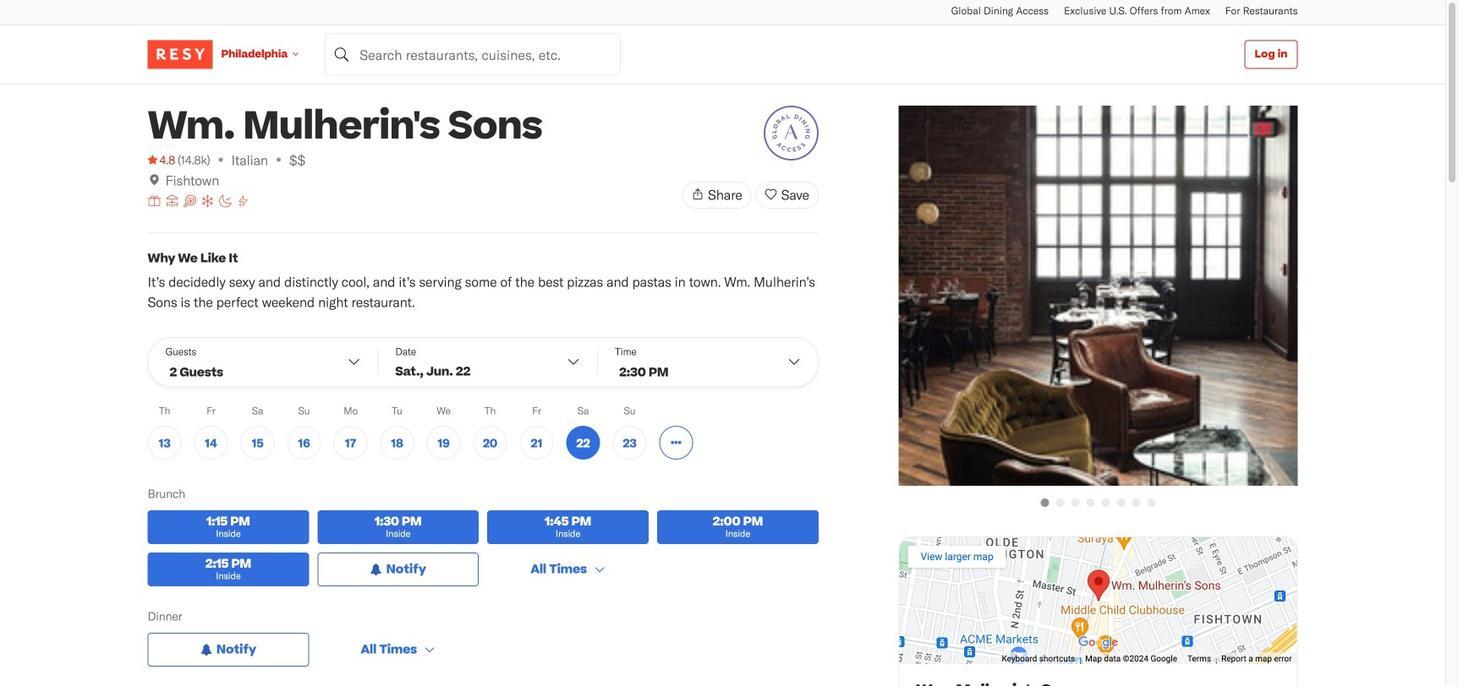 Task type: vqa. For each thing, say whether or not it's contained in the screenshot.
Search restaurants, cuisines, etc. text box
yes



Task type: locate. For each thing, give the bounding box(es) containing it.
None field
[[325, 33, 621, 76]]

4.8 out of 5 stars image
[[148, 151, 175, 168]]



Task type: describe. For each thing, give the bounding box(es) containing it.
Search restaurants, cuisines, etc. text field
[[325, 33, 621, 76]]



